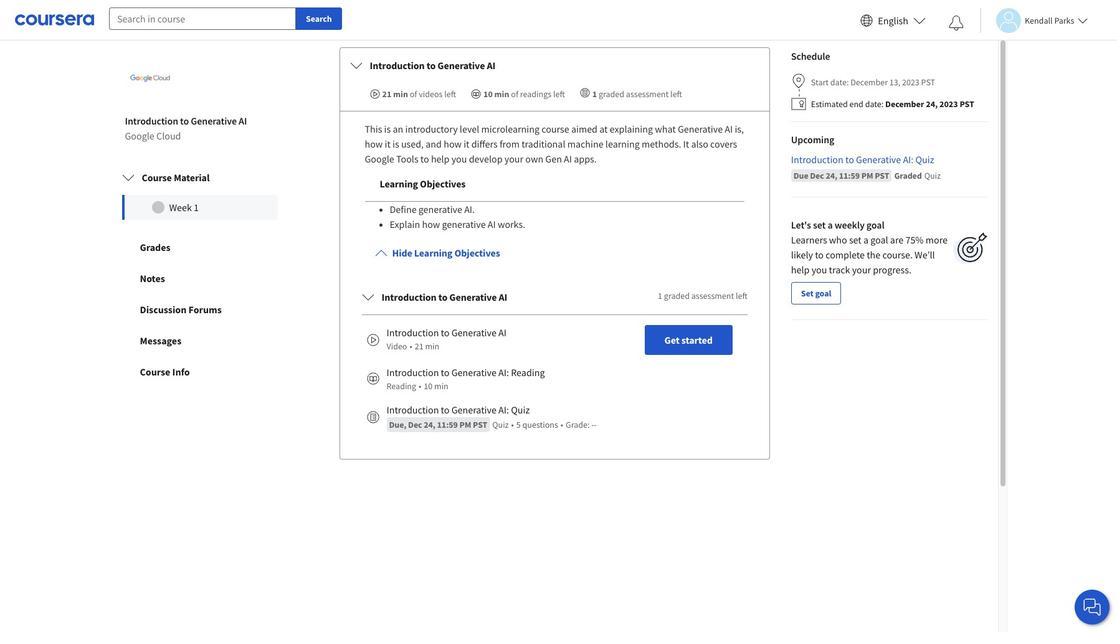 Task type: describe. For each thing, give the bounding box(es) containing it.
messages link
[[110, 325, 289, 356]]

5
[[516, 419, 521, 431]]

introduction to generative ai inside dropdown button
[[370, 59, 496, 72]]

75%
[[906, 234, 924, 246]]

let's
[[791, 219, 811, 231]]

forums
[[189, 303, 222, 316]]

generative inside the introduction to generative ai: quiz due, dec 24, 11:59 pm pst quiz • 5 questions • grade: --
[[452, 404, 497, 416]]

21 min of videos left
[[382, 89, 456, 100]]

english
[[878, 14, 909, 26]]

goal for weekly
[[867, 219, 885, 231]]

are
[[890, 234, 904, 246]]

1 vertical spatial generative
[[442, 218, 486, 231]]

get
[[665, 334, 680, 346]]

discussion forums link
[[110, 294, 289, 325]]

kendall parks
[[1025, 15, 1075, 26]]

it
[[683, 138, 689, 150]]

develop
[[469, 153, 503, 165]]

covers
[[710, 138, 737, 150]]

ai.
[[464, 203, 475, 216]]

at
[[600, 123, 608, 135]]

help inside the learners who set a goal are 75% more likely to complete the course. we'll help you track your progress.
[[791, 264, 810, 276]]

end
[[850, 98, 864, 110]]

1 horizontal spatial reading
[[511, 366, 545, 379]]

2 horizontal spatial how
[[444, 138, 462, 150]]

graded
[[895, 170, 922, 181]]

generative inside introduction to generative ai google cloud
[[191, 115, 237, 127]]

pm for introduction to generative ai: quiz due dec 24, 11:59 pm pst graded quiz
[[862, 170, 873, 181]]

material
[[174, 171, 210, 184]]

set
[[801, 288, 814, 299]]

explain
[[390, 218, 420, 231]]

course material button
[[112, 160, 288, 195]]

min left readings
[[495, 89, 509, 100]]

course info
[[140, 366, 190, 378]]

0 vertical spatial graded
[[599, 89, 624, 100]]

traditional
[[522, 138, 566, 150]]

started
[[682, 334, 713, 346]]

1 vertical spatial 1 graded assessment left
[[658, 290, 748, 302]]

cloud
[[156, 130, 181, 142]]

of for readings
[[511, 89, 518, 100]]

grade:
[[566, 419, 590, 431]]

and
[[426, 138, 442, 150]]

learners
[[791, 234, 827, 246]]

gen
[[545, 153, 562, 165]]

due
[[794, 170, 809, 181]]

an
[[393, 123, 403, 135]]

introduction for reading
[[387, 366, 439, 379]]

schedule
[[791, 50, 830, 62]]

learning inside hide learning objectives button
[[414, 247, 453, 259]]

quiz up graded
[[916, 153, 934, 166]]

more
[[926, 234, 948, 246]]

introduction to generative ai button
[[340, 48, 769, 83]]

hide
[[392, 247, 412, 259]]

Search in course text field
[[109, 7, 296, 30]]

this
[[365, 123, 382, 135]]

you inside the learners who set a goal are 75% more likely to complete the course. we'll help you track your progress.
[[812, 264, 827, 276]]

1 vertical spatial introduction to generative ai
[[382, 291, 507, 303]]

introduction for due,
[[387, 404, 439, 416]]

methods.
[[642, 138, 681, 150]]

course.
[[883, 249, 913, 261]]

1 horizontal spatial graded
[[664, 290, 690, 302]]

hide learning objectives button
[[365, 238, 510, 268]]

ai: for introduction to generative ai: reading
[[499, 366, 509, 379]]

discussion
[[140, 303, 187, 316]]

goal for a
[[871, 234, 888, 246]]

explaining
[[610, 123, 653, 135]]

tools
[[396, 153, 419, 165]]

questions
[[523, 419, 558, 431]]

due,
[[389, 419, 407, 431]]

ai inside introduction to generative ai dropdown button
[[487, 59, 496, 72]]

introduction for due
[[791, 153, 844, 166]]

2 horizontal spatial 24,
[[926, 98, 938, 110]]

grades link
[[110, 232, 289, 263]]

get started
[[665, 334, 713, 346]]

learning objectives
[[380, 178, 466, 190]]

video
[[387, 341, 407, 352]]

13,
[[890, 77, 901, 88]]

google cloud image
[[125, 54, 175, 103]]

0 vertical spatial set
[[813, 219, 826, 231]]

0 vertical spatial a
[[828, 219, 833, 231]]

start
[[811, 77, 829, 88]]

1 horizontal spatial assessment
[[692, 290, 734, 302]]

set goal button
[[791, 282, 841, 305]]

how inside define generative ai. explain how generative ai works.
[[422, 218, 440, 231]]

quiz left 5
[[492, 419, 509, 431]]

show notifications image
[[949, 16, 964, 31]]

this is an introductory level microlearning course aimed at explaining what generative ai is, how it is used, and how it differs from traditional machine learning methods. it also covers google tools to help you develop your own gen ai apps.
[[365, 123, 744, 165]]

generative up introduction to generative ai video • 21 min
[[450, 291, 497, 303]]

you inside this is an introductory level microlearning course aimed at explaining what generative ai is, how it is used, and how it differs from traditional machine learning methods. it also covers google tools to help you develop your own gen ai apps.
[[452, 153, 467, 165]]

your inside this is an introductory level microlearning course aimed at explaining what generative ai is, how it is used, and how it differs from traditional machine learning methods. it also covers google tools to help you develop your own gen ai apps.
[[505, 153, 524, 165]]

0 horizontal spatial 21
[[382, 89, 392, 100]]

upcoming
[[791, 133, 835, 146]]

2 - from the left
[[594, 419, 597, 431]]

course for course info
[[140, 366, 170, 378]]

10 min of readings left
[[484, 89, 565, 100]]

search button
[[296, 7, 342, 30]]

min inside introduction to generative ai video • 21 min
[[425, 341, 439, 352]]

set goal
[[801, 288, 831, 299]]

introduction down hide
[[382, 291, 437, 303]]

used,
[[401, 138, 424, 150]]

search
[[306, 13, 332, 24]]

coursera image
[[15, 10, 94, 30]]

introduction to generative ai: reading reading • 10 min
[[387, 366, 545, 392]]

progress.
[[873, 264, 912, 276]]

0 vertical spatial generative
[[419, 203, 462, 216]]

introduction to generative ai google cloud
[[125, 115, 247, 142]]

generative inside this is an introductory level microlearning course aimed at explaining what generative ai is, how it is used, and how it differs from traditional machine learning methods. it also covers google tools to help you develop your own gen ai apps.
[[678, 123, 723, 135]]

to inside introduction to generative ai: quiz due dec 24, 11:59 pm pst graded quiz
[[846, 153, 854, 166]]

week
[[169, 201, 192, 214]]

to inside the introduction to generative ai: quiz due, dec 24, 11:59 pm pst quiz • 5 questions • grade: --
[[441, 404, 450, 416]]

to inside introduction to generative ai google cloud
[[180, 115, 189, 127]]

1 vertical spatial december
[[886, 98, 924, 110]]

weekly
[[835, 219, 865, 231]]

to inside the learners who set a goal are 75% more likely to complete the course. we'll help you track your progress.
[[815, 249, 824, 261]]

introduction to generative ai: quiz link
[[791, 152, 988, 167]]

estimated end date: december 24, 2023 pst
[[811, 98, 975, 110]]

kendall
[[1025, 15, 1053, 26]]

pst inside the introduction to generative ai: quiz due, dec 24, 11:59 pm pst quiz • 5 questions • grade: --
[[473, 419, 487, 431]]

kendall parks button
[[980, 8, 1088, 33]]

introductory
[[405, 123, 458, 135]]

messages
[[140, 335, 181, 347]]

course for course material
[[142, 171, 172, 184]]

grades
[[140, 241, 171, 254]]

24, for introduction to generative ai: quiz due, dec 24, 11:59 pm pst quiz • 5 questions • grade: --
[[424, 419, 436, 431]]

• left 5
[[511, 419, 514, 431]]

0 vertical spatial assessment
[[626, 89, 669, 100]]

who
[[829, 234, 847, 246]]

2 vertical spatial 1
[[658, 290, 662, 302]]

track
[[829, 264, 850, 276]]



Task type: locate. For each thing, give the bounding box(es) containing it.
apps.
[[574, 153, 597, 165]]

1 horizontal spatial is
[[393, 138, 399, 150]]

ai inside introduction to generative ai video • 21 min
[[499, 327, 507, 339]]

• left grade:
[[561, 419, 563, 431]]

assessment up "explaining"
[[626, 89, 669, 100]]

introduction inside introduction to generative ai: reading reading • 10 min
[[387, 366, 439, 379]]

0 vertical spatial 11:59
[[839, 170, 860, 181]]

is,
[[735, 123, 744, 135]]

ai:
[[903, 153, 914, 166], [499, 366, 509, 379], [499, 404, 509, 416]]

december up end
[[851, 77, 888, 88]]

parks
[[1055, 15, 1075, 26]]

ai
[[487, 59, 496, 72], [239, 115, 247, 127], [725, 123, 733, 135], [564, 153, 572, 165], [488, 218, 496, 231], [499, 291, 507, 303], [499, 327, 507, 339]]

1 graded assessment left
[[592, 89, 682, 100], [658, 290, 748, 302]]

11:59 for introduction to generative ai: quiz due dec 24, 11:59 pm pst graded quiz
[[839, 170, 860, 181]]

set down weekly
[[849, 234, 862, 246]]

videos
[[419, 89, 443, 100]]

0 horizontal spatial help
[[431, 153, 450, 165]]

• right video
[[410, 341, 412, 352]]

generative
[[419, 203, 462, 216], [442, 218, 486, 231]]

google inside introduction to generative ai google cloud
[[125, 130, 154, 142]]

1 horizontal spatial date:
[[865, 98, 884, 110]]

how right and
[[444, 138, 462, 150]]

ai: inside the introduction to generative ai: quiz due, dec 24, 11:59 pm pst quiz • 5 questions • grade: --
[[499, 404, 509, 416]]

1 vertical spatial 1
[[194, 201, 199, 214]]

google left "cloud"
[[125, 130, 154, 142]]

assessment up 'started'
[[692, 290, 734, 302]]

0 horizontal spatial 2023
[[902, 77, 920, 88]]

level
[[460, 123, 479, 135]]

0 vertical spatial goal
[[867, 219, 885, 231]]

course left material in the top left of the page
[[142, 171, 172, 184]]

11:59 inside introduction to generative ai: quiz due dec 24, 11:59 pm pst graded quiz
[[839, 170, 860, 181]]

2 vertical spatial 24,
[[424, 419, 436, 431]]

1 horizontal spatial pm
[[862, 170, 873, 181]]

what
[[655, 123, 676, 135]]

1 horizontal spatial how
[[422, 218, 440, 231]]

• down introduction to generative ai video • 21 min
[[419, 381, 421, 392]]

0 horizontal spatial it
[[385, 138, 391, 150]]

goal right set
[[815, 288, 831, 299]]

date: right end
[[865, 98, 884, 110]]

introduction inside dropdown button
[[370, 59, 425, 72]]

is
[[384, 123, 391, 135], [393, 138, 399, 150]]

0 vertical spatial ai:
[[903, 153, 914, 166]]

course
[[542, 123, 569, 135]]

1 vertical spatial course
[[140, 366, 170, 378]]

to right likely
[[815, 249, 824, 261]]

11:59 down introduction to generative ai: reading reading • 10 min
[[437, 419, 458, 431]]

is left an
[[384, 123, 391, 135]]

0 horizontal spatial pm
[[460, 419, 471, 431]]

0 horizontal spatial 11:59
[[437, 419, 458, 431]]

how down this on the left of page
[[365, 138, 383, 150]]

to up "cloud"
[[180, 115, 189, 127]]

10 inside introduction to generative ai: reading reading • 10 min
[[424, 381, 433, 392]]

21
[[382, 89, 392, 100], [415, 341, 424, 352]]

it left 'used,'
[[385, 138, 391, 150]]

1 right the week
[[194, 201, 199, 214]]

1 vertical spatial graded
[[664, 290, 690, 302]]

introduction
[[370, 59, 425, 72], [125, 115, 178, 127], [791, 153, 844, 166], [382, 291, 437, 303], [387, 327, 439, 339], [387, 366, 439, 379], [387, 404, 439, 416]]

1 graded assessment left up 'started'
[[658, 290, 748, 302]]

0 vertical spatial course
[[142, 171, 172, 184]]

it down level
[[464, 138, 470, 150]]

1 horizontal spatial a
[[864, 234, 869, 246]]

to up videos
[[427, 59, 436, 72]]

let's set a weekly goal
[[791, 219, 885, 231]]

reading up the due, on the left bottom
[[387, 381, 416, 392]]

generative down introduction to generative ai video • 21 min
[[452, 366, 497, 379]]

to up introduction to generative ai video • 21 min
[[439, 291, 448, 303]]

1 horizontal spatial google
[[365, 153, 394, 165]]

your down from
[[505, 153, 524, 165]]

pm
[[862, 170, 873, 181], [460, 419, 471, 431]]

11:59 for introduction to generative ai: quiz due, dec 24, 11:59 pm pst quiz • 5 questions • grade: --
[[437, 419, 458, 431]]

1 vertical spatial 2023
[[940, 98, 958, 110]]

set inside the learners who set a goal are 75% more likely to complete the course. we'll help you track your progress.
[[849, 234, 862, 246]]

machine
[[568, 138, 604, 150]]

ai: inside introduction to generative ai: reading reading • 10 min
[[499, 366, 509, 379]]

start date: december 13, 2023 pst
[[811, 77, 935, 88]]

week 1
[[169, 201, 199, 214]]

course inside dropdown button
[[142, 171, 172, 184]]

0 horizontal spatial is
[[384, 123, 391, 135]]

likely
[[791, 249, 813, 261]]

generative up also
[[678, 123, 723, 135]]

generative up introduction to generative ai: reading reading • 10 min
[[452, 327, 497, 339]]

1 vertical spatial help
[[791, 264, 810, 276]]

google left tools
[[365, 153, 394, 165]]

0 horizontal spatial 10
[[424, 381, 433, 392]]

1 graded assessment left up "explaining"
[[592, 89, 682, 100]]

pm inside introduction to generative ai: quiz due dec 24, 11:59 pm pst graded quiz
[[862, 170, 873, 181]]

0 vertical spatial you
[[452, 153, 467, 165]]

you left develop
[[452, 153, 467, 165]]

generative left 'ai.'
[[419, 203, 462, 216]]

1 horizontal spatial 11:59
[[839, 170, 860, 181]]

pst inside introduction to generative ai: quiz due dec 24, 11:59 pm pst graded quiz
[[875, 170, 890, 181]]

0 vertical spatial 10
[[484, 89, 493, 100]]

is down an
[[393, 138, 399, 150]]

0 vertical spatial 24,
[[926, 98, 938, 110]]

introduction for cloud
[[125, 115, 178, 127]]

0 horizontal spatial google
[[125, 130, 154, 142]]

ai: up graded
[[903, 153, 914, 166]]

to right tools
[[421, 153, 429, 165]]

0 vertical spatial 2023
[[902, 77, 920, 88]]

0 vertical spatial objectives
[[420, 178, 466, 190]]

introduction inside introduction to generative ai video • 21 min
[[387, 327, 439, 339]]

introduction inside introduction to generative ai: quiz due dec 24, 11:59 pm pst graded quiz
[[791, 153, 844, 166]]

your down the the
[[852, 264, 871, 276]]

pst
[[921, 77, 935, 88], [960, 98, 975, 110], [875, 170, 890, 181], [473, 419, 487, 431]]

dec for introduction to generative ai: quiz due dec 24, 11:59 pm pst graded quiz
[[810, 170, 824, 181]]

2023
[[902, 77, 920, 88], [940, 98, 958, 110]]

of for videos
[[410, 89, 417, 100]]

english button
[[856, 0, 931, 41]]

0 horizontal spatial a
[[828, 219, 833, 231]]

aimed
[[571, 123, 598, 135]]

left
[[444, 89, 456, 100], [553, 89, 565, 100], [671, 89, 682, 100], [736, 290, 748, 302]]

1 vertical spatial date:
[[865, 98, 884, 110]]

ai: for introduction to generative ai: quiz
[[499, 404, 509, 416]]

1 up aimed
[[592, 89, 597, 100]]

works.
[[498, 218, 525, 231]]

to down introduction to generative ai: reading reading • 10 min
[[441, 404, 450, 416]]

10 down introduction to generative ai video • 21 min
[[424, 381, 433, 392]]

goal right weekly
[[867, 219, 885, 231]]

course material
[[142, 171, 210, 184]]

your
[[505, 153, 524, 165], [852, 264, 871, 276]]

goal
[[867, 219, 885, 231], [871, 234, 888, 246], [815, 288, 831, 299]]

introduction inside introduction to generative ai google cloud
[[125, 115, 178, 127]]

ai inside define generative ai. explain how generative ai works.
[[488, 218, 496, 231]]

1 vertical spatial goal
[[871, 234, 888, 246]]

help down and
[[431, 153, 450, 165]]

ai: down introduction to generative ai: reading reading • 10 min
[[499, 404, 509, 416]]

generative up videos
[[438, 59, 485, 72]]

0 vertical spatial pm
[[862, 170, 873, 181]]

ai: inside introduction to generative ai: quiz due dec 24, 11:59 pm pst graded quiz
[[903, 153, 914, 166]]

introduction to generative ai
[[370, 59, 496, 72], [382, 291, 507, 303]]

1 vertical spatial ai:
[[499, 366, 509, 379]]

1 horizontal spatial help
[[791, 264, 810, 276]]

graded up at
[[599, 89, 624, 100]]

0 vertical spatial your
[[505, 153, 524, 165]]

11:59 down introduction to generative ai: quiz "link"
[[839, 170, 860, 181]]

learners who set a goal are 75% more likely to complete the course. we'll help you track your progress.
[[791, 234, 948, 276]]

reading up 5
[[511, 366, 545, 379]]

december
[[851, 77, 888, 88], [886, 98, 924, 110]]

1 - from the left
[[592, 419, 594, 431]]

learning up define
[[380, 178, 418, 190]]

1 horizontal spatial 1
[[592, 89, 597, 100]]

0 vertical spatial is
[[384, 123, 391, 135]]

help down likely
[[791, 264, 810, 276]]

how right explain
[[422, 218, 440, 231]]

generative inside introduction to generative ai video • 21 min
[[452, 327, 497, 339]]

2 vertical spatial ai:
[[499, 404, 509, 416]]

to inside dropdown button
[[427, 59, 436, 72]]

introduction to generative ai: quiz due dec 24, 11:59 pm pst graded quiz
[[791, 153, 941, 181]]

we'll
[[915, 249, 935, 261]]

0 horizontal spatial of
[[410, 89, 417, 100]]

introduction up "cloud"
[[125, 115, 178, 127]]

generative inside introduction to generative ai: reading reading • 10 min
[[452, 366, 497, 379]]

1 vertical spatial objectives
[[455, 247, 500, 259]]

1 vertical spatial dec
[[408, 419, 422, 431]]

quiz up 5
[[511, 404, 530, 416]]

0 vertical spatial 1
[[592, 89, 597, 100]]

get started button
[[645, 325, 733, 355]]

own
[[525, 153, 543, 165]]

0 vertical spatial december
[[851, 77, 888, 88]]

it
[[385, 138, 391, 150], [464, 138, 470, 150]]

to down end
[[846, 153, 854, 166]]

0 horizontal spatial assessment
[[626, 89, 669, 100]]

also
[[691, 138, 708, 150]]

info
[[172, 366, 190, 378]]

0 vertical spatial learning
[[380, 178, 418, 190]]

1 horizontal spatial dec
[[810, 170, 824, 181]]

2 vertical spatial goal
[[815, 288, 831, 299]]

0 horizontal spatial how
[[365, 138, 383, 150]]

generative inside introduction to generative ai dropdown button
[[438, 59, 485, 72]]

goal inside button
[[815, 288, 831, 299]]

dec right the due, on the left bottom
[[408, 419, 422, 431]]

2 it from the left
[[464, 138, 470, 150]]

objectives inside button
[[455, 247, 500, 259]]

introduction to generative ai up videos
[[370, 59, 496, 72]]

ai: up the introduction to generative ai: quiz due, dec 24, 11:59 pm pst quiz • 5 questions • grade: -- on the bottom of the page
[[499, 366, 509, 379]]

notes link
[[110, 263, 289, 294]]

assessment
[[626, 89, 669, 100], [692, 290, 734, 302]]

1 horizontal spatial 24,
[[826, 170, 838, 181]]

readings
[[520, 89, 552, 100]]

0 vertical spatial help
[[431, 153, 450, 165]]

graded up get at the bottom right
[[664, 290, 690, 302]]

1 horizontal spatial your
[[852, 264, 871, 276]]

pm for introduction to generative ai: quiz due, dec 24, 11:59 pm pst quiz • 5 questions • grade: --
[[460, 419, 471, 431]]

1 horizontal spatial you
[[812, 264, 827, 276]]

1 it from the left
[[385, 138, 391, 150]]

introduction up the due, on the left bottom
[[387, 404, 439, 416]]

0 vertical spatial date:
[[831, 77, 849, 88]]

24, inside the introduction to generative ai: quiz due, dec 24, 11:59 pm pst quiz • 5 questions • grade: --
[[424, 419, 436, 431]]

of left readings
[[511, 89, 518, 100]]

• inside introduction to generative ai video • 21 min
[[410, 341, 412, 352]]

1 vertical spatial 10
[[424, 381, 433, 392]]

a inside the learners who set a goal are 75% more likely to complete the course. we'll help you track your progress.
[[864, 234, 869, 246]]

from
[[500, 138, 520, 150]]

1 vertical spatial 24,
[[826, 170, 838, 181]]

min left videos
[[393, 89, 408, 100]]

a up the the
[[864, 234, 869, 246]]

1 vertical spatial google
[[365, 153, 394, 165]]

0 horizontal spatial graded
[[599, 89, 624, 100]]

the
[[867, 249, 881, 261]]

to inside introduction to generative ai: reading reading • 10 min
[[441, 366, 450, 379]]

dec
[[810, 170, 824, 181], [408, 419, 422, 431]]

0 horizontal spatial 1
[[194, 201, 199, 214]]

1 vertical spatial 21
[[415, 341, 424, 352]]

24,
[[926, 98, 938, 110], [826, 170, 838, 181], [424, 419, 436, 431]]

21 right video
[[415, 341, 424, 352]]

1 vertical spatial assessment
[[692, 290, 734, 302]]

ai inside introduction to generative ai google cloud
[[239, 115, 247, 127]]

0 horizontal spatial reading
[[387, 381, 416, 392]]

date: right start
[[831, 77, 849, 88]]

notes
[[140, 272, 165, 285]]

course
[[142, 171, 172, 184], [140, 366, 170, 378]]

objectives
[[420, 178, 466, 190], [455, 247, 500, 259]]

21 inside introduction to generative ai video • 21 min
[[415, 341, 424, 352]]

objectives up define generative ai. explain how generative ai works.
[[420, 178, 466, 190]]

dec inside the introduction to generative ai: quiz due, dec 24, 11:59 pm pst quiz • 5 questions • grade: --
[[408, 419, 422, 431]]

learning right hide
[[414, 247, 453, 259]]

set up learners
[[813, 219, 826, 231]]

your inside the learners who set a goal are 75% more likely to complete the course. we'll help you track your progress.
[[852, 264, 871, 276]]

google
[[125, 130, 154, 142], [365, 153, 394, 165]]

generative up course material dropdown button
[[191, 115, 237, 127]]

1 vertical spatial reading
[[387, 381, 416, 392]]

24, for introduction to generative ai: quiz due dec 24, 11:59 pm pst graded quiz
[[826, 170, 838, 181]]

• inside introduction to generative ai: reading reading • 10 min
[[419, 381, 421, 392]]

learning
[[606, 138, 640, 150]]

1 vertical spatial you
[[812, 264, 827, 276]]

0 horizontal spatial date:
[[831, 77, 849, 88]]

0 horizontal spatial your
[[505, 153, 524, 165]]

generative down introduction to generative ai: reading reading • 10 min
[[452, 404, 497, 416]]

introduction down video
[[387, 366, 439, 379]]

0 vertical spatial 1 graded assessment left
[[592, 89, 682, 100]]

1 horizontal spatial 10
[[484, 89, 493, 100]]

2 horizontal spatial 1
[[658, 290, 662, 302]]

course info link
[[110, 356, 289, 388]]

goal inside the learners who set a goal are 75% more likely to complete the course. we'll help you track your progress.
[[871, 234, 888, 246]]

10 up microlearning
[[484, 89, 493, 100]]

course left info
[[140, 366, 170, 378]]

how
[[365, 138, 383, 150], [444, 138, 462, 150], [422, 218, 440, 231]]

1 horizontal spatial it
[[464, 138, 470, 150]]

0 vertical spatial introduction to generative ai
[[370, 59, 496, 72]]

you left track at top
[[812, 264, 827, 276]]

introduction up video
[[387, 327, 439, 339]]

introduction inside the introduction to generative ai: quiz due, dec 24, 11:59 pm pst quiz • 5 questions • grade: --
[[387, 404, 439, 416]]

0 horizontal spatial you
[[452, 153, 467, 165]]

a up who
[[828, 219, 833, 231]]

december down "13,"
[[886, 98, 924, 110]]

to inside introduction to generative ai video • 21 min
[[441, 327, 450, 339]]

hide learning objectives
[[392, 247, 500, 259]]

to down introduction to generative ai video • 21 min
[[441, 366, 450, 379]]

pm down introduction to generative ai: quiz "link"
[[862, 170, 873, 181]]

pm inside the introduction to generative ai: quiz due, dec 24, 11:59 pm pst quiz • 5 questions • grade: --
[[460, 419, 471, 431]]

pm down introduction to generative ai: reading reading • 10 min
[[460, 419, 471, 431]]

2 of from the left
[[511, 89, 518, 100]]

0 vertical spatial dec
[[810, 170, 824, 181]]

1 horizontal spatial 2023
[[940, 98, 958, 110]]

dec right "due"
[[810, 170, 824, 181]]

to inside this is an introductory level microlearning course aimed at explaining what generative ai is, how it is used, and how it differs from traditional machine learning methods. it also covers google tools to help you develop your own gen ai apps.
[[421, 153, 429, 165]]

11:59 inside the introduction to generative ai: quiz due, dec 24, 11:59 pm pst quiz • 5 questions • grade: --
[[437, 419, 458, 431]]

objectives down define generative ai. explain how generative ai works.
[[455, 247, 500, 259]]

introduction down upcoming
[[791, 153, 844, 166]]

1 of from the left
[[410, 89, 417, 100]]

set
[[813, 219, 826, 231], [849, 234, 862, 246]]

help inside this is an introductory level microlearning course aimed at explaining what generative ai is, how it is used, and how it differs from traditional machine learning methods. it also covers google tools to help you develop your own gen ai apps.
[[431, 153, 450, 165]]

to up introduction to generative ai: reading reading • 10 min
[[441, 327, 450, 339]]

21 left videos
[[382, 89, 392, 100]]

0 horizontal spatial dec
[[408, 419, 422, 431]]

quiz right graded
[[925, 170, 941, 181]]

1 vertical spatial set
[[849, 234, 862, 246]]

week 1 link
[[122, 195, 278, 220]]

0 vertical spatial 21
[[382, 89, 392, 100]]

10
[[484, 89, 493, 100], [424, 381, 433, 392]]

generative inside introduction to generative ai: quiz due dec 24, 11:59 pm pst graded quiz
[[856, 153, 901, 166]]

introduction up the 21 min of videos left
[[370, 59, 425, 72]]

estimated
[[811, 98, 848, 110]]

min inside introduction to generative ai: reading reading • 10 min
[[434, 381, 449, 392]]

1 horizontal spatial set
[[849, 234, 862, 246]]

1 vertical spatial your
[[852, 264, 871, 276]]

chat with us image
[[1082, 598, 1102, 618]]

complete
[[826, 249, 865, 261]]

generative down 'ai.'
[[442, 218, 486, 231]]

-
[[592, 419, 594, 431], [594, 419, 597, 431]]

goal up the the
[[871, 234, 888, 246]]

1 vertical spatial is
[[393, 138, 399, 150]]

introduction for •
[[387, 327, 439, 339]]

1 vertical spatial 11:59
[[437, 419, 458, 431]]

1 vertical spatial a
[[864, 234, 869, 246]]

0 horizontal spatial set
[[813, 219, 826, 231]]

24, inside introduction to generative ai: quiz due dec 24, 11:59 pm pst graded quiz
[[826, 170, 838, 181]]

1 horizontal spatial of
[[511, 89, 518, 100]]

google inside this is an introductory level microlearning course aimed at explaining what generative ai is, how it is used, and how it differs from traditional machine learning methods. it also covers google tools to help you develop your own gen ai apps.
[[365, 153, 394, 165]]

a
[[828, 219, 833, 231], [864, 234, 869, 246]]

define generative ai. explain how generative ai works.
[[390, 203, 525, 231]]

help center image
[[1085, 600, 1100, 615]]

min right video
[[425, 341, 439, 352]]

1 vertical spatial learning
[[414, 247, 453, 259]]

dec inside introduction to generative ai: quiz due dec 24, 11:59 pm pst graded quiz
[[810, 170, 824, 181]]

min down introduction to generative ai video • 21 min
[[434, 381, 449, 392]]

0 horizontal spatial 24,
[[424, 419, 436, 431]]

of left videos
[[410, 89, 417, 100]]

generative up graded
[[856, 153, 901, 166]]

dec for introduction to generative ai: quiz due, dec 24, 11:59 pm pst quiz • 5 questions • grade: --
[[408, 419, 422, 431]]

introduction to generative ai up introduction to generative ai video • 21 min
[[382, 291, 507, 303]]

1 up get started button
[[658, 290, 662, 302]]

discussion forums
[[140, 303, 222, 316]]



Task type: vqa. For each thing, say whether or not it's contained in the screenshot.
the See
no



